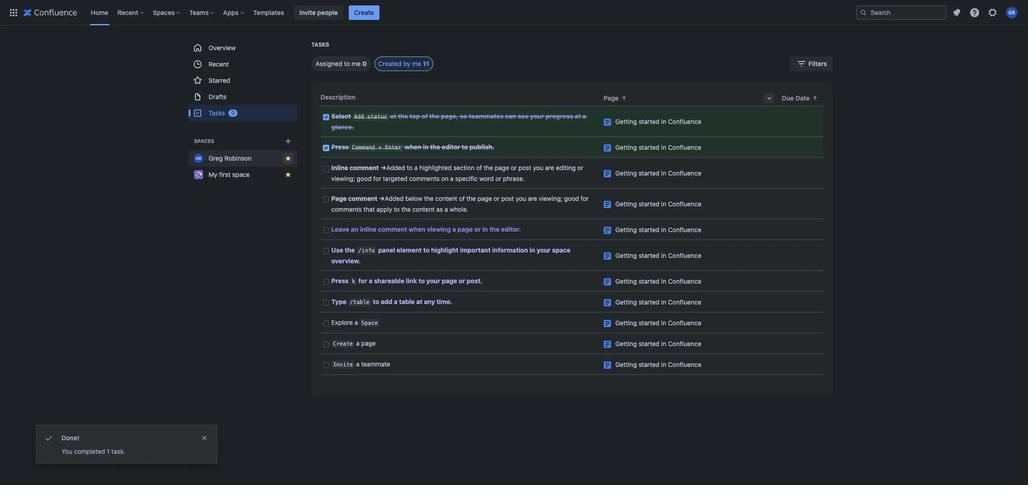 Task type: describe. For each thing, give the bounding box(es) containing it.
a right k
[[369, 277, 373, 285]]

home
[[91, 8, 108, 16]]

in for 9th getting started in confluence link from the top of the page
[[662, 319, 667, 327]]

+
[[379, 144, 382, 151]]

getting for seventh getting started in confluence link
[[616, 277, 637, 285]]

9 started from the top
[[639, 319, 660, 327]]

10 getting started in confluence link from the top
[[616, 340, 702, 348]]

6 getting started in confluence from the top
[[616, 252, 702, 259]]

comment for good
[[350, 164, 379, 172]]

my first space link
[[189, 167, 297, 183]]

are inside added below the content of the page or post you are viewing; good for comments that apply to the content as a whole.
[[528, 195, 537, 202]]

create link
[[349, 5, 380, 20]]

7 started from the top
[[639, 277, 660, 285]]

of inside added below the content of the page or post you are viewing; good for comments that apply to the content as a whole.
[[459, 195, 465, 202]]

leave an inline comment when viewing a page or in the editor.
[[332, 225, 522, 233]]

dismiss image
[[201, 435, 208, 442]]

description
[[321, 93, 356, 101]]

7 getting started in confluence from the top
[[616, 277, 702, 285]]

a right viewing
[[453, 225, 456, 233]]

2 horizontal spatial at
[[575, 112, 581, 120]]

greg robinson
[[208, 154, 252, 162]]

your for panel element to highlight important information in your space overview.
[[537, 246, 551, 254]]

page title icon image for 11th getting started in confluence link from the bottom of the page
[[604, 119, 611, 126]]

element
[[397, 246, 422, 254]]

time.
[[437, 298, 453, 306]]

or up important
[[475, 225, 481, 233]]

add
[[381, 298, 393, 306]]

highlight
[[431, 246, 459, 254]]

top
[[410, 112, 420, 120]]

page for page
[[604, 94, 619, 102]]

page title icon image for 1st getting started in confluence link from the bottom
[[604, 362, 611, 369]]

see
[[518, 112, 529, 120]]

8 confluence from the top
[[669, 298, 702, 306]]

this
[[284, 143, 294, 150]]

an
[[351, 225, 359, 233]]

create for create a page
[[333, 341, 353, 347]]

progress
[[546, 112, 574, 120]]

tab list containing assigned to me
[[301, 57, 434, 71]]

shareable
[[374, 277, 405, 285]]

0 horizontal spatial tasks
[[208, 109, 225, 117]]

templates
[[253, 8, 284, 16]]

1 getting started in confluence link from the top
[[616, 118, 702, 125]]

greg
[[208, 154, 223, 162]]

page title icon image for sixth getting started in confluence link from the top of the page
[[604, 253, 611, 260]]

in for tenth getting started in confluence link from the bottom of the page
[[662, 144, 667, 151]]

invite a teammate
[[333, 360, 391, 368]]

post.
[[467, 277, 483, 285]]

a left space
[[355, 319, 358, 326]]

the up the 'overview.'
[[345, 246, 355, 254]]

0 horizontal spatial for
[[359, 277, 368, 285]]

unstar this space tooltip
[[263, 142, 313, 151]]

unstar this space image
[[285, 155, 292, 162]]

5 confluence from the top
[[669, 226, 702, 234]]

invite for invite people
[[300, 8, 316, 16]]

page,
[[441, 112, 459, 120]]

any
[[424, 298, 435, 306]]

or up phrase.
[[511, 164, 517, 172]]

inline comment →
[[332, 164, 387, 172]]

starred link
[[189, 72, 297, 89]]

post inside added to a highlighted section of the page or post you are editing or viewing; good for targeted comments on a specific word or phrase.
[[519, 164, 532, 172]]

/info
[[359, 248, 375, 254]]

you completed 1 task.
[[62, 448, 126, 455]]

9 getting started in confluence link from the top
[[616, 319, 702, 327]]

me for by
[[412, 60, 421, 67]]

editor
[[442, 143, 461, 151]]

7 confluence from the top
[[669, 277, 702, 285]]

can
[[505, 112, 517, 120]]

phrase.
[[503, 175, 525, 182]]

1 horizontal spatial tasks
[[312, 41, 329, 48]]

task.
[[111, 448, 126, 455]]

to inside added to a highlighted section of the page or post you are editing or viewing; good for targeted comments on a specific word or phrase.
[[407, 164, 413, 172]]

appswitcher icon image
[[8, 7, 19, 18]]

page title icon image for 9th getting started in confluence link from the bottom
[[604, 170, 611, 177]]

1 started from the top
[[639, 118, 660, 125]]

add
[[354, 114, 364, 120]]

command
[[352, 144, 375, 151]]

you
[[62, 448, 72, 455]]

the left editor
[[430, 143, 441, 151]]

page title icon image for 9th getting started in confluence link from the top of the page
[[604, 320, 611, 327]]

word
[[480, 175, 494, 182]]

invite for invite a teammate
[[333, 362, 353, 368]]

apps
[[223, 8, 239, 16]]

Search field
[[857, 5, 947, 20]]

11 getting started in confluence from the top
[[616, 361, 702, 368]]

invite people
[[300, 8, 338, 16]]

to left add
[[373, 298, 379, 306]]

2 vertical spatial comment
[[378, 225, 407, 233]]

9 getting started in confluence from the top
[[616, 319, 702, 327]]

create a space image
[[283, 136, 294, 147]]

the left top
[[398, 112, 408, 120]]

select
[[332, 112, 351, 120]]

press for +
[[332, 143, 349, 151]]

link
[[406, 277, 417, 285]]

to inside added below the content of the page or post you are viewing; good for comments that apply to the content as a whole.
[[394, 206, 400, 213]]

create for create
[[354, 8, 374, 16]]

to inside panel element to highlight important information in your space overview.
[[424, 246, 430, 254]]

glance.
[[332, 123, 354, 131]]

inline
[[332, 164, 348, 172]]

unstar this space image
[[285, 171, 292, 178]]

4 getting started in confluence from the top
[[616, 200, 702, 208]]

page title icon image for second getting started in confluence link from the bottom
[[604, 341, 611, 348]]

1
[[107, 448, 110, 455]]

date
[[796, 94, 810, 102]]

use the /info
[[332, 246, 375, 254]]

2 getting started in confluence link from the top
[[616, 144, 702, 151]]

space for unstar this space
[[295, 143, 310, 150]]

to right link
[[419, 277, 425, 285]]

overview.
[[332, 257, 361, 265]]

templates link
[[251, 5, 287, 20]]

→ for inline comment →
[[381, 164, 387, 172]]

to right editor
[[462, 143, 468, 151]]

recent button
[[115, 5, 147, 20]]

when for viewing
[[409, 225, 426, 233]]

created
[[379, 60, 402, 67]]

getting for 9th getting started in confluence link from the bottom
[[616, 169, 637, 177]]

type /table to add a table at any time.
[[332, 298, 453, 306]]

0 horizontal spatial 0
[[231, 110, 235, 116]]

filters button
[[791, 57, 833, 71]]

getting for 9th getting started in confluence link from the top of the page
[[616, 319, 637, 327]]

page title icon image for eighth getting started in confluence link
[[604, 299, 611, 306]]

success image
[[43, 433, 54, 444]]

when for in
[[405, 143, 422, 151]]

the inside added to a highlighted section of the page or post you are editing or viewing; good for targeted comments on a specific word or phrase.
[[484, 164, 493, 172]]

in for second getting started in confluence link from the bottom
[[662, 340, 667, 348]]

good inside added to a highlighted section of the page or post you are editing or viewing; good for targeted comments on a specific word or phrase.
[[357, 175, 372, 182]]

getting for tenth getting started in confluence link from the bottom of the page
[[616, 144, 637, 151]]

for inside added to a highlighted section of the page or post you are editing or viewing; good for targeted comments on a specific word or phrase.
[[374, 175, 382, 182]]

getting for eighth getting started in confluence link
[[616, 298, 637, 306]]

home link
[[88, 5, 111, 20]]

my
[[208, 171, 217, 178]]

press for for
[[332, 277, 349, 285]]

added below the content of the page or post you are viewing; good for comments that apply to the content as a whole.
[[332, 195, 591, 213]]

on
[[442, 175, 449, 182]]

invite people button
[[294, 5, 343, 20]]

6 confluence from the top
[[669, 252, 702, 259]]

information
[[493, 246, 528, 254]]

targeted
[[383, 175, 408, 182]]

5 getting started in confluence link from the top
[[616, 226, 702, 234]]

page title icon image for eighth getting started in confluence link from the bottom of the page
[[604, 201, 611, 208]]

the up whole.
[[467, 195, 476, 202]]

leave
[[332, 225, 350, 233]]

the right below
[[424, 195, 434, 202]]

space
[[362, 320, 378, 326]]

in for eighth getting started in confluence link
[[662, 298, 667, 306]]

explore
[[332, 319, 353, 326]]

or right word
[[496, 175, 502, 182]]

4 started from the top
[[639, 200, 660, 208]]

10 confluence from the top
[[669, 340, 702, 348]]

whole.
[[450, 206, 469, 213]]

in inside panel element to highlight important information in your space overview.
[[530, 246, 536, 254]]

3 getting started in confluence link from the top
[[616, 169, 702, 177]]

6 started from the top
[[639, 252, 660, 259]]

good inside added below the content of the page or post you are viewing; good for comments that apply to the content as a whole.
[[565, 195, 579, 202]]



Task type: locate. For each thing, give the bounding box(es) containing it.
of up word
[[477, 164, 482, 172]]

you
[[533, 164, 544, 172], [516, 195, 527, 202]]

page title icon image for tenth getting started in confluence link from the bottom of the page
[[604, 144, 611, 152]]

space inside unstar this space tooltip
[[295, 143, 310, 150]]

ascending sorting icon date image
[[812, 94, 819, 102]]

2 horizontal spatial for
[[581, 195, 589, 202]]

1 horizontal spatial me
[[412, 60, 421, 67]]

1 vertical spatial spaces
[[194, 138, 214, 144]]

overview link
[[189, 40, 297, 56]]

of right top
[[422, 112, 428, 120]]

0 vertical spatial tasks
[[312, 41, 329, 48]]

are
[[546, 164, 555, 172], [528, 195, 537, 202]]

0 horizontal spatial good
[[357, 175, 372, 182]]

1 vertical spatial invite
[[333, 362, 353, 368]]

8 getting from the top
[[616, 298, 637, 306]]

5 getting from the top
[[616, 226, 637, 234]]

2 vertical spatial for
[[359, 277, 368, 285]]

1 horizontal spatial content
[[436, 195, 458, 202]]

create right people
[[354, 8, 374, 16]]

comment down command
[[350, 164, 379, 172]]

page
[[495, 164, 510, 172], [478, 195, 492, 202], [458, 225, 473, 233], [442, 277, 458, 285], [362, 340, 376, 347]]

1 horizontal spatial page
[[604, 94, 619, 102]]

3 started from the top
[[639, 169, 660, 177]]

you down phrase.
[[516, 195, 527, 202]]

11 getting started in confluence link from the top
[[616, 361, 702, 368]]

spaces up greg
[[194, 138, 214, 144]]

invite down create a page
[[333, 362, 353, 368]]

post down phrase.
[[502, 195, 515, 202]]

when left viewing
[[409, 225, 426, 233]]

apps button
[[221, 5, 248, 20]]

at right progress
[[575, 112, 581, 120]]

8 getting started in confluence link from the top
[[616, 298, 702, 306]]

notification icon image
[[952, 7, 963, 18]]

2 started from the top
[[639, 144, 660, 151]]

content up as
[[436, 195, 458, 202]]

explore a space
[[332, 319, 378, 326]]

page left ascending sorting icon page
[[604, 94, 619, 102]]

1 horizontal spatial for
[[374, 175, 382, 182]]

or right the editing
[[578, 164, 584, 172]]

page up phrase.
[[495, 164, 510, 172]]

in for 1st getting started in confluence link from the bottom
[[662, 361, 667, 368]]

below
[[406, 195, 423, 202]]

confluence image
[[24, 7, 77, 18], [24, 7, 77, 18]]

comments inside added below the content of the page or post you are viewing; good for comments that apply to the content as a whole.
[[332, 206, 362, 213]]

in for seventh getting started in confluence link
[[662, 277, 667, 285]]

post inside added below the content of the page or post you are viewing; good for comments that apply to the content as a whole.
[[502, 195, 515, 202]]

getting
[[616, 118, 637, 125], [616, 144, 637, 151], [616, 169, 637, 177], [616, 200, 637, 208], [616, 226, 637, 234], [616, 252, 637, 259], [616, 277, 637, 285], [616, 298, 637, 306], [616, 319, 637, 327], [616, 340, 637, 348], [616, 361, 637, 368]]

0 horizontal spatial comments
[[332, 206, 362, 213]]

9 confluence from the top
[[669, 319, 702, 327]]

in for eighth getting started in confluence link from the bottom of the page
[[662, 200, 667, 208]]

1 vertical spatial your
[[537, 246, 551, 254]]

a left teammate
[[356, 360, 360, 368]]

1 vertical spatial press
[[332, 277, 349, 285]]

teams
[[189, 8, 209, 16]]

1 horizontal spatial spaces
[[194, 138, 214, 144]]

panel element to highlight important information in your space overview.
[[332, 246, 573, 265]]

1 horizontal spatial space
[[295, 143, 310, 150]]

1 vertical spatial →
[[379, 195, 385, 202]]

viewing; down the editing
[[539, 195, 563, 202]]

10 page title icon image from the top
[[604, 341, 611, 348]]

comment up that
[[349, 195, 378, 202]]

11 confluence from the top
[[669, 361, 702, 368]]

create
[[354, 8, 374, 16], [333, 341, 353, 347]]

added to a highlighted section of the page or post you are editing or viewing; good for targeted comments on a specific word or phrase.
[[332, 164, 585, 182]]

0 horizontal spatial of
[[422, 112, 428, 120]]

1 horizontal spatial viewing;
[[539, 195, 563, 202]]

the down below
[[402, 206, 411, 213]]

completed
[[74, 448, 105, 455]]

added for page comment →
[[385, 195, 404, 202]]

0 horizontal spatial create
[[333, 341, 353, 347]]

0 vertical spatial for
[[374, 175, 382, 182]]

0 horizontal spatial space
[[232, 171, 250, 178]]

page up time.
[[442, 277, 458, 285]]

recent inside popup button
[[118, 8, 138, 16]]

panel
[[378, 246, 395, 254]]

1 vertical spatial tasks
[[208, 109, 225, 117]]

me for to
[[352, 60, 361, 67]]

a right as
[[445, 206, 448, 213]]

me right assigned
[[352, 60, 361, 67]]

2 horizontal spatial space
[[553, 246, 571, 254]]

getting for eighth getting started in confluence link from the bottom of the page
[[616, 200, 637, 208]]

press left k
[[332, 277, 349, 285]]

a down explore a space
[[356, 340, 360, 347]]

0 vertical spatial good
[[357, 175, 372, 182]]

important
[[460, 246, 491, 254]]

1 vertical spatial comment
[[349, 195, 378, 202]]

0 vertical spatial space
[[295, 143, 310, 150]]

comments
[[409, 175, 440, 182], [332, 206, 362, 213]]

7 getting started in confluence link from the top
[[616, 277, 702, 285]]

4 page title icon image from the top
[[604, 201, 611, 208]]

page title icon image for seventh getting started in confluence link from the bottom
[[604, 227, 611, 234]]

viewing; inside added below the content of the page or post you are viewing; good for comments that apply to the content as a whole.
[[539, 195, 563, 202]]

in for sixth getting started in confluence link from the top of the page
[[662, 252, 667, 259]]

1 horizontal spatial 0
[[363, 60, 367, 67]]

0 vertical spatial →
[[381, 164, 387, 172]]

create inside global element
[[354, 8, 374, 16]]

in for 9th getting started in confluence link from the bottom
[[662, 169, 667, 177]]

post up phrase.
[[519, 164, 532, 172]]

page title icon image for seventh getting started in confluence link
[[604, 278, 611, 286]]

inline
[[360, 225, 377, 233]]

0 vertical spatial press
[[332, 143, 349, 151]]

table
[[399, 298, 415, 306]]

to right apply
[[394, 206, 400, 213]]

1 vertical spatial recent
[[208, 60, 229, 68]]

/table
[[350, 299, 370, 306]]

section
[[454, 164, 475, 172]]

recent
[[118, 8, 138, 16], [208, 60, 229, 68]]

invite
[[300, 8, 316, 16], [333, 362, 353, 368]]

or down word
[[494, 195, 500, 202]]

robinson
[[224, 154, 252, 162]]

are inside added to a highlighted section of the page or post you are editing or viewing; good for targeted comments on a specific word or phrase.
[[546, 164, 555, 172]]

3 getting from the top
[[616, 169, 637, 177]]

1 getting started in confluence from the top
[[616, 118, 702, 125]]

0
[[363, 60, 367, 67], [231, 110, 235, 116]]

create inside create a page
[[333, 341, 353, 347]]

0 vertical spatial your
[[531, 112, 545, 120]]

1 vertical spatial of
[[477, 164, 482, 172]]

spaces inside popup button
[[153, 8, 175, 16]]

0 horizontal spatial are
[[528, 195, 537, 202]]

0 vertical spatial viewing;
[[332, 175, 355, 182]]

drafts
[[208, 93, 226, 100]]

recent right home
[[118, 8, 138, 16]]

when right enter
[[405, 143, 422, 151]]

press k for a shareable link to your page or post.
[[332, 277, 483, 285]]

2 horizontal spatial of
[[477, 164, 482, 172]]

9 page title icon image from the top
[[604, 320, 611, 327]]

getting for sixth getting started in confluence link from the top of the page
[[616, 252, 637, 259]]

2 getting started in confluence from the top
[[616, 144, 702, 151]]

a inside added below the content of the page or post you are viewing; good for comments that apply to the content as a whole.
[[445, 206, 448, 213]]

of inside added to a highlighted section of the page or post you are editing or viewing; good for targeted comments on a specific word or phrase.
[[477, 164, 482, 172]]

recent inside "link"
[[208, 60, 229, 68]]

0 horizontal spatial spaces
[[153, 8, 175, 16]]

0 vertical spatial create
[[354, 8, 374, 16]]

space inside panel element to highlight important information in your space overview.
[[553, 246, 571, 254]]

added up apply
[[385, 195, 404, 202]]

0 vertical spatial of
[[422, 112, 428, 120]]

1 vertical spatial space
[[232, 171, 250, 178]]

use
[[332, 246, 344, 254]]

or left post.
[[459, 277, 466, 285]]

0 inside tab list
[[363, 60, 367, 67]]

added for inline comment →
[[387, 164, 405, 172]]

to inside tab list
[[344, 60, 350, 67]]

banner
[[0, 0, 1029, 25]]

in for seventh getting started in confluence link from the bottom
[[662, 226, 667, 234]]

to
[[344, 60, 350, 67], [462, 143, 468, 151], [407, 164, 413, 172], [394, 206, 400, 213], [424, 246, 430, 254], [419, 277, 425, 285], [373, 298, 379, 306]]

3 getting started in confluence from the top
[[616, 169, 702, 177]]

2 vertical spatial your
[[427, 277, 441, 285]]

2 me from the left
[[412, 60, 421, 67]]

5 getting started in confluence from the top
[[616, 226, 702, 234]]

getting for 1st getting started in confluence link from the bottom
[[616, 361, 637, 368]]

comments down highlighted
[[409, 175, 440, 182]]

8 started from the top
[[639, 298, 660, 306]]

your inside panel element to highlight important information in your space overview.
[[537, 246, 551, 254]]

publish.
[[470, 143, 495, 151]]

0 vertical spatial you
[[533, 164, 544, 172]]

0 down drafts link
[[231, 110, 235, 116]]

so
[[460, 112, 468, 120]]

0 horizontal spatial invite
[[300, 8, 316, 16]]

0 horizontal spatial post
[[502, 195, 515, 202]]

1 vertical spatial post
[[502, 195, 515, 202]]

0 horizontal spatial page
[[332, 195, 347, 202]]

7 getting from the top
[[616, 277, 637, 285]]

good down the inline comment →
[[357, 175, 372, 182]]

6 page title icon image from the top
[[604, 253, 611, 260]]

a right progress
[[583, 112, 587, 120]]

1 horizontal spatial invite
[[333, 362, 353, 368]]

1 horizontal spatial you
[[533, 164, 544, 172]]

by
[[404, 60, 411, 67]]

confluence
[[669, 118, 702, 125], [669, 144, 702, 151], [669, 169, 702, 177], [669, 200, 702, 208], [669, 226, 702, 234], [669, 252, 702, 259], [669, 277, 702, 285], [669, 298, 702, 306], [669, 319, 702, 327], [669, 340, 702, 348], [669, 361, 702, 368]]

due date
[[782, 94, 810, 102]]

3 confluence from the top
[[669, 169, 702, 177]]

create down explore
[[333, 341, 353, 347]]

1 vertical spatial added
[[385, 195, 404, 202]]

to right element
[[424, 246, 430, 254]]

getting for seventh getting started in confluence link from the bottom
[[616, 226, 637, 234]]

0 left created
[[363, 60, 367, 67]]

1 horizontal spatial at
[[417, 298, 423, 306]]

group containing overview
[[189, 40, 297, 121]]

help icon image
[[970, 7, 981, 18]]

5 started from the top
[[639, 226, 660, 234]]

press down glance.
[[332, 143, 349, 151]]

6 getting from the top
[[616, 252, 637, 259]]

0 vertical spatial comment
[[350, 164, 379, 172]]

0 horizontal spatial viewing;
[[332, 175, 355, 182]]

at
[[391, 112, 397, 120], [575, 112, 581, 120], [417, 298, 423, 306]]

content
[[436, 195, 458, 202], [413, 206, 435, 213]]

unstar
[[266, 143, 283, 150]]

you left the editing
[[533, 164, 544, 172]]

added inside added to a highlighted section of the page or post you are editing or viewing; good for targeted comments on a specific word or phrase.
[[387, 164, 405, 172]]

→ up apply
[[379, 195, 385, 202]]

press command + enter when in the editor to publish.
[[332, 143, 495, 151]]

people
[[318, 8, 338, 16]]

the up word
[[484, 164, 493, 172]]

0 horizontal spatial at
[[391, 112, 397, 120]]

highlighted
[[420, 164, 452, 172]]

k
[[352, 278, 355, 285]]

overview
[[208, 44, 236, 52]]

at right status
[[391, 112, 397, 120]]

5 page title icon image from the top
[[604, 227, 611, 234]]

recent link
[[189, 56, 297, 72]]

2 press from the top
[[332, 277, 349, 285]]

4 getting started in confluence link from the top
[[616, 200, 702, 208]]

status
[[368, 114, 387, 120]]

6 getting started in confluence link from the top
[[616, 252, 702, 259]]

2 page title icon image from the top
[[604, 144, 611, 152]]

added inside added below the content of the page or post you are viewing; good for comments that apply to the content as a whole.
[[385, 195, 404, 202]]

tab list
[[301, 57, 434, 71]]

as
[[437, 206, 443, 213]]

10 started from the top
[[639, 340, 660, 348]]

2 vertical spatial space
[[553, 246, 571, 254]]

teams button
[[187, 5, 218, 20]]

viewing;
[[332, 175, 355, 182], [539, 195, 563, 202]]

0 vertical spatial when
[[405, 143, 422, 151]]

filters
[[809, 60, 828, 67]]

space inside my first space link
[[232, 171, 250, 178]]

a left highlighted
[[415, 164, 418, 172]]

editor.
[[502, 225, 522, 233]]

to right assigned
[[344, 60, 350, 67]]

at left any
[[417, 298, 423, 306]]

2 confluence from the top
[[669, 144, 702, 151]]

1 vertical spatial viewing;
[[539, 195, 563, 202]]

assigned
[[316, 60, 343, 67]]

your inside the at the top of the page, so teammates can see your progress at a glance.
[[531, 112, 545, 120]]

global element
[[5, 0, 855, 25]]

unstar this space
[[266, 143, 310, 150]]

invite left people
[[300, 8, 316, 16]]

or
[[511, 164, 517, 172], [578, 164, 584, 172], [496, 175, 502, 182], [494, 195, 500, 202], [475, 225, 481, 233], [459, 277, 466, 285]]

teammate
[[362, 360, 391, 368]]

to up targeted
[[407, 164, 413, 172]]

1 horizontal spatial are
[[546, 164, 555, 172]]

teammates
[[469, 112, 504, 120]]

alert
[[36, 426, 217, 464]]

→ for page comment →
[[379, 195, 385, 202]]

getting for 11th getting started in confluence link from the bottom of the page
[[616, 118, 637, 125]]

11 page title icon image from the top
[[604, 362, 611, 369]]

1 horizontal spatial comments
[[409, 175, 440, 182]]

specific
[[456, 175, 478, 182]]

1 horizontal spatial good
[[565, 195, 579, 202]]

type
[[332, 298, 347, 306]]

you inside added to a highlighted section of the page or post you are editing or viewing; good for targeted comments on a specific word or phrase.
[[533, 164, 544, 172]]

drafts link
[[189, 89, 297, 105]]

your for press k for a shareable link to your page or post.
[[427, 277, 441, 285]]

1 horizontal spatial recent
[[208, 60, 229, 68]]

added up targeted
[[387, 164, 405, 172]]

at the top of the page, so teammates can see your progress at a glance.
[[332, 112, 588, 131]]

1 horizontal spatial post
[[519, 164, 532, 172]]

7 page title icon image from the top
[[604, 278, 611, 286]]

4 getting from the top
[[616, 200, 637, 208]]

4 confluence from the top
[[669, 200, 702, 208]]

page down whole.
[[458, 225, 473, 233]]

spaces right recent popup button
[[153, 8, 175, 16]]

done!
[[62, 434, 80, 442]]

3 page title icon image from the top
[[604, 170, 611, 177]]

1 vertical spatial content
[[413, 206, 435, 213]]

created by me 11
[[379, 60, 430, 67]]

me left 11
[[412, 60, 421, 67]]

0 horizontal spatial you
[[516, 195, 527, 202]]

page down word
[[478, 195, 492, 202]]

0 horizontal spatial recent
[[118, 8, 138, 16]]

recent up starred
[[208, 60, 229, 68]]

0 vertical spatial 0
[[363, 60, 367, 67]]

viewing; inside added to a highlighted section of the page or post you are editing or viewing; good for targeted comments on a specific word or phrase.
[[332, 175, 355, 182]]

my first space
[[208, 171, 250, 178]]

or inside added below the content of the page or post you are viewing; good for comments that apply to the content as a whole.
[[494, 195, 500, 202]]

1 vertical spatial you
[[516, 195, 527, 202]]

banner containing home
[[0, 0, 1029, 25]]

1 vertical spatial create
[[333, 341, 353, 347]]

alert containing done!
[[36, 426, 217, 464]]

in for 11th getting started in confluence link from the bottom of the page
[[662, 118, 667, 125]]

1 vertical spatial comments
[[332, 206, 362, 213]]

comment
[[350, 164, 379, 172], [349, 195, 378, 202], [378, 225, 407, 233]]

when
[[405, 143, 422, 151], [409, 225, 426, 233]]

1 horizontal spatial of
[[459, 195, 465, 202]]

comments inside added to a highlighted section of the page or post you are editing or viewing; good for targeted comments on a specific word or phrase.
[[409, 175, 440, 182]]

1 press from the top
[[332, 143, 349, 151]]

1 getting from the top
[[616, 118, 637, 125]]

of
[[422, 112, 428, 120], [477, 164, 482, 172], [459, 195, 465, 202]]

1 vertical spatial when
[[409, 225, 426, 233]]

apply
[[377, 206, 393, 213]]

invite inside button
[[300, 8, 316, 16]]

group
[[189, 40, 297, 121]]

1 confluence from the top
[[669, 118, 702, 125]]

the left editor.
[[490, 225, 500, 233]]

0 vertical spatial added
[[387, 164, 405, 172]]

page
[[604, 94, 619, 102], [332, 195, 347, 202]]

viewing; down inline
[[332, 175, 355, 182]]

1 vertical spatial page
[[332, 195, 347, 202]]

due
[[782, 94, 795, 102]]

0 vertical spatial recent
[[118, 8, 138, 16]]

0 vertical spatial spaces
[[153, 8, 175, 16]]

0 vertical spatial comments
[[409, 175, 440, 182]]

your right see
[[531, 112, 545, 120]]

1 page title icon image from the top
[[604, 119, 611, 126]]

you inside added below the content of the page or post you are viewing; good for comments that apply to the content as a whole.
[[516, 195, 527, 202]]

of up whole.
[[459, 195, 465, 202]]

1 horizontal spatial create
[[354, 8, 374, 16]]

a
[[583, 112, 587, 120], [415, 164, 418, 172], [450, 175, 454, 182], [445, 206, 448, 213], [453, 225, 456, 233], [369, 277, 373, 285], [394, 298, 398, 306], [355, 319, 358, 326], [356, 340, 360, 347], [356, 360, 360, 368]]

viewing
[[427, 225, 451, 233]]

11
[[423, 60, 430, 67]]

0 vertical spatial content
[[436, 195, 458, 202]]

ascending sorting icon page image
[[621, 94, 628, 102]]

page down space
[[362, 340, 376, 347]]

select add status
[[332, 112, 387, 120]]

10 getting from the top
[[616, 340, 637, 348]]

a right add
[[394, 298, 398, 306]]

10 getting started in confluence from the top
[[616, 340, 702, 348]]

page down inline
[[332, 195, 347, 202]]

9 getting from the top
[[616, 319, 637, 327]]

for
[[374, 175, 382, 182], [581, 195, 589, 202], [359, 277, 368, 285]]

invite inside invite a teammate
[[333, 362, 353, 368]]

good down the editing
[[565, 195, 579, 202]]

11 getting from the top
[[616, 361, 637, 368]]

0 vertical spatial post
[[519, 164, 532, 172]]

search image
[[861, 9, 868, 16]]

2 getting from the top
[[616, 144, 637, 151]]

create a page
[[333, 340, 376, 347]]

2 vertical spatial of
[[459, 195, 465, 202]]

8 page title icon image from the top
[[604, 299, 611, 306]]

1 vertical spatial 0
[[231, 110, 235, 116]]

0 horizontal spatial content
[[413, 206, 435, 213]]

page inside added below the content of the page or post you are viewing; good for comments that apply to the content as a whole.
[[478, 195, 492, 202]]

1 vertical spatial are
[[528, 195, 537, 202]]

settings icon image
[[988, 7, 999, 18]]

a inside the at the top of the page, so teammates can see your progress at a glance.
[[583, 112, 587, 120]]

a right on
[[450, 175, 454, 182]]

the left page,
[[430, 112, 440, 120]]

→ up targeted
[[381, 164, 387, 172]]

0 vertical spatial page
[[604, 94, 619, 102]]

comment down apply
[[378, 225, 407, 233]]

1 me from the left
[[352, 60, 361, 67]]

getting for second getting started in confluence link from the bottom
[[616, 340, 637, 348]]

0 vertical spatial are
[[546, 164, 555, 172]]

page for page comment →
[[332, 195, 347, 202]]

of inside the at the top of the page, so teammates can see your progress at a glance.
[[422, 112, 428, 120]]

comments down page comment →
[[332, 206, 362, 213]]

getting started in confluence link
[[616, 118, 702, 125], [616, 144, 702, 151], [616, 169, 702, 177], [616, 200, 702, 208], [616, 226, 702, 234], [616, 252, 702, 259], [616, 277, 702, 285], [616, 298, 702, 306], [616, 319, 702, 327], [616, 340, 702, 348], [616, 361, 702, 368]]

tasks up assigned
[[312, 41, 329, 48]]

11 started from the top
[[639, 361, 660, 368]]

1 vertical spatial for
[[581, 195, 589, 202]]

for inside added below the content of the page or post you are viewing; good for comments that apply to the content as a whole.
[[581, 195, 589, 202]]

your up any
[[427, 277, 441, 285]]

page inside added to a highlighted section of the page or post you are editing or viewing; good for targeted comments on a specific word or phrase.
[[495, 164, 510, 172]]

content down below
[[413, 206, 435, 213]]

space for my first space
[[232, 171, 250, 178]]

0 horizontal spatial me
[[352, 60, 361, 67]]

comment for that
[[349, 195, 378, 202]]

8 getting started in confluence from the top
[[616, 298, 702, 306]]

1 vertical spatial good
[[565, 195, 579, 202]]

editing
[[556, 164, 576, 172]]

tasks down 'drafts'
[[208, 109, 225, 117]]

page title icon image
[[604, 119, 611, 126], [604, 144, 611, 152], [604, 170, 611, 177], [604, 201, 611, 208], [604, 227, 611, 234], [604, 253, 611, 260], [604, 278, 611, 286], [604, 299, 611, 306], [604, 320, 611, 327], [604, 341, 611, 348], [604, 362, 611, 369]]

0 vertical spatial invite
[[300, 8, 316, 16]]

your right information
[[537, 246, 551, 254]]



Task type: vqa. For each thing, say whether or not it's contained in the screenshot.


